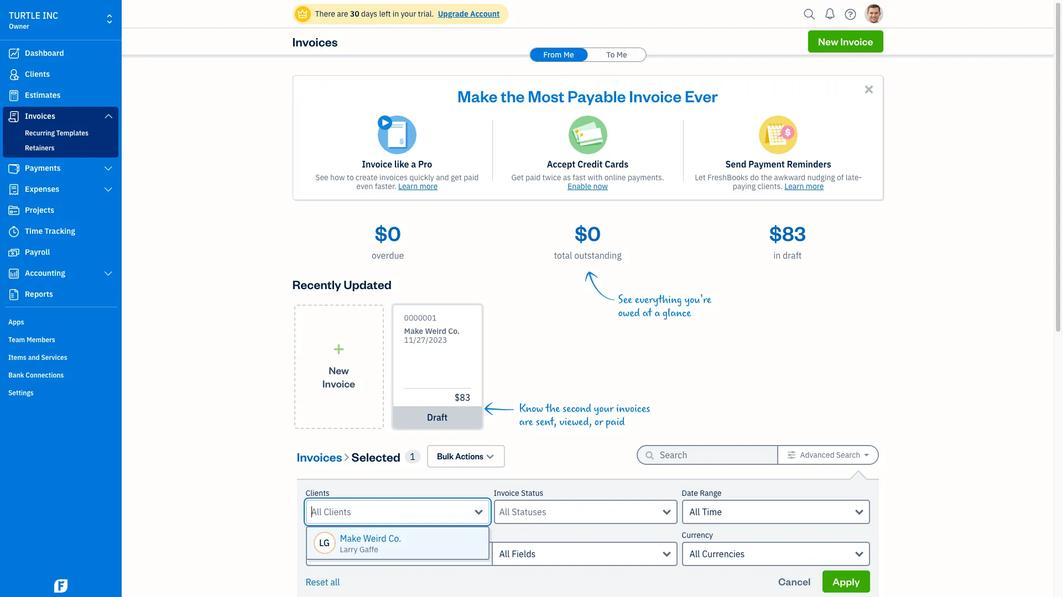 Task type: describe. For each thing, give the bounding box(es) containing it.
most
[[528, 85, 565, 106]]

clients.
[[758, 182, 783, 191]]

more for invoice like a pro
[[420, 182, 438, 191]]

team members link
[[3, 331, 118, 348]]

plus image
[[333, 344, 345, 355]]

range
[[700, 489, 722, 499]]

weird inside make weird co. larry gaffe
[[363, 533, 387, 545]]

freshbooks image
[[52, 580, 70, 593]]

gaffe
[[360, 545, 378, 555]]

see for see how to create invoices quickly and get paid even faster.
[[316, 173, 329, 183]]

settings image
[[787, 451, 796, 460]]

templates
[[56, 129, 88, 137]]

recurring templates
[[25, 129, 88, 137]]

projects link
[[3, 201, 118, 221]]

timer image
[[7, 226, 20, 237]]

advanced
[[800, 450, 835, 460]]

there are 30 days left in your trial. upgrade account
[[315, 9, 500, 19]]

reset all
[[306, 577, 340, 588]]

to
[[607, 50, 615, 60]]

estimate image
[[7, 90, 20, 101]]

date
[[682, 489, 698, 499]]

accept credit cards get paid twice as fast with online payments. enable now
[[512, 159, 664, 191]]

twice
[[543, 173, 561, 183]]

project image
[[7, 205, 20, 216]]

your inside the know the second your invoices are sent, viewed, or paid
[[594, 403, 614, 416]]

items and services
[[8, 354, 67, 362]]

paying
[[733, 182, 756, 191]]

from
[[543, 50, 562, 60]]

1 vertical spatial clients
[[306, 489, 330, 499]]

notifications image
[[821, 3, 839, 25]]

how
[[330, 173, 345, 183]]

0 vertical spatial new invoice
[[818, 35, 873, 48]]

the for make the most payable invoice ever
[[501, 85, 525, 106]]

ever
[[685, 85, 718, 106]]

get
[[512, 173, 524, 183]]

payable
[[568, 85, 626, 106]]

recently updated
[[292, 277, 392, 292]]

recurring templates link
[[5, 127, 116, 140]]

invoice left the "status"
[[494, 489, 519, 499]]

services
[[41, 354, 67, 362]]

apply
[[833, 575, 860, 588]]

clients inside clients link
[[25, 69, 50, 79]]

to me link
[[588, 48, 646, 61]]

invoices for even
[[380, 173, 408, 183]]

retainers link
[[5, 142, 116, 155]]

all for all time
[[690, 507, 700, 518]]

nudging
[[808, 173, 835, 183]]

apply button
[[823, 571, 870, 593]]

all for all fields
[[499, 549, 510, 560]]

reset all button
[[306, 576, 340, 589]]

dashboard image
[[7, 48, 20, 59]]

let freshbooks do the awkward nudging of late- paying clients.
[[695, 173, 862, 191]]

me for from me
[[564, 50, 574, 60]]

from me link
[[530, 48, 588, 61]]

$0 overdue
[[372, 220, 404, 261]]

and inside main element
[[28, 354, 40, 362]]

reminders
[[787, 159, 832, 170]]

even
[[357, 182, 373, 191]]

learn for a
[[398, 182, 418, 191]]

owner
[[9, 22, 29, 30]]

make inside 0000001 make weird co. 11/27/2023
[[404, 326, 423, 336]]

owed
[[618, 307, 640, 320]]

expenses
[[25, 184, 59, 194]]

currencies
[[702, 549, 745, 560]]

list box containing make weird co.
[[307, 528, 488, 559]]

there
[[315, 9, 335, 19]]

settings
[[8, 389, 34, 397]]

co. inside 0000001 make weird co. 11/27/2023
[[448, 326, 460, 336]]

reports link
[[3, 285, 118, 305]]

paid inside the see how to create invoices quickly and get paid even faster.
[[464, 173, 479, 183]]

recurring
[[25, 129, 55, 137]]

0 horizontal spatial a
[[411, 159, 416, 170]]

weird inside 0000001 make weird co. 11/27/2023
[[425, 326, 447, 336]]

me for to me
[[617, 50, 627, 60]]

learn for reminders
[[785, 182, 804, 191]]

0 vertical spatial your
[[401, 9, 416, 19]]

upgrade account link
[[436, 9, 500, 19]]

estimates link
[[3, 86, 118, 106]]

like
[[394, 159, 409, 170]]

cancel button
[[769, 571, 821, 593]]

the for know the second your invoices are sent, viewed, or paid
[[546, 403, 560, 416]]

co. inside make weird co. larry gaffe
[[389, 533, 401, 545]]

chevrondown image
[[485, 451, 495, 463]]

status
[[521, 489, 544, 499]]

dashboard
[[25, 48, 64, 58]]

glance
[[663, 307, 691, 320]]

accept credit cards image
[[569, 116, 607, 154]]

1 vertical spatial draft
[[427, 412, 448, 423]]

send
[[726, 159, 747, 170]]

items
[[8, 354, 26, 362]]

0 horizontal spatial are
[[337, 9, 348, 19]]

freshbooks
[[708, 173, 749, 183]]

Search text field
[[660, 447, 760, 464]]

search for keyword search
[[338, 531, 362, 541]]

late-
[[846, 173, 862, 183]]

dashboard link
[[3, 44, 118, 64]]

sent,
[[536, 416, 557, 429]]

paid inside accept credit cards get paid twice as fast with online payments. enable now
[[526, 173, 541, 183]]

bulk actions
[[437, 452, 484, 462]]

all for all currencies
[[690, 549, 700, 560]]

11/27/2023
[[404, 335, 447, 345]]

account
[[470, 9, 500, 19]]

invoice down plus image
[[323, 377, 355, 390]]

keyword search
[[306, 531, 362, 541]]

overdue
[[372, 250, 404, 261]]

keyword
[[306, 531, 336, 541]]

connections
[[26, 371, 64, 380]]

selected
[[352, 449, 401, 465]]

payroll link
[[3, 243, 118, 263]]

payment
[[749, 159, 785, 170]]

are inside the know the second your invoices are sent, viewed, or paid
[[519, 416, 533, 429]]

everything
[[635, 294, 682, 307]]

30
[[350, 9, 359, 19]]

bank
[[8, 371, 24, 380]]

$83 for $83 in draft
[[770, 220, 806, 246]]

of
[[837, 173, 844, 183]]

know the second your invoices are sent, viewed, or paid
[[519, 403, 650, 429]]

1 vertical spatial new
[[329, 364, 349, 377]]



Task type: vqa. For each thing, say whether or not it's contained in the screenshot.
are
yes



Task type: locate. For each thing, give the bounding box(es) containing it.
make for make the most payable invoice ever
[[458, 85, 498, 106]]

1 learn more from the left
[[398, 182, 438, 191]]

1 horizontal spatial new invoice link
[[809, 30, 883, 53]]

faster.
[[375, 182, 397, 191]]

search image
[[801, 6, 819, 22]]

me right to
[[617, 50, 627, 60]]

bank connections
[[8, 371, 64, 380]]

inc
[[43, 10, 58, 21]]

search
[[837, 450, 861, 460], [338, 531, 362, 541]]

1 vertical spatial in
[[774, 250, 781, 261]]

0 vertical spatial new
[[818, 35, 839, 48]]

0 vertical spatial and
[[436, 173, 449, 183]]

0 vertical spatial are
[[337, 9, 348, 19]]

payment image
[[7, 163, 20, 174]]

invoices inside the see how to create invoices quickly and get paid even faster.
[[380, 173, 408, 183]]

$0 up the "outstanding"
[[575, 220, 601, 246]]

learn more down 'pro'
[[398, 182, 438, 191]]

items and services link
[[3, 349, 118, 366]]

0 horizontal spatial more
[[420, 182, 438, 191]]

more for send payment reminders
[[806, 182, 824, 191]]

me inside 'link'
[[564, 50, 574, 60]]

1 horizontal spatial time
[[702, 507, 722, 518]]

2 vertical spatial make
[[340, 533, 361, 545]]

2 vertical spatial the
[[546, 403, 560, 416]]

you're
[[685, 294, 712, 307]]

chevron large down image inside expenses link
[[103, 185, 113, 194]]

2 $0 from the left
[[575, 220, 601, 246]]

new invoice link
[[809, 30, 883, 53], [294, 305, 384, 429]]

main element
[[0, 0, 149, 598]]

all inside dropdown button
[[690, 549, 700, 560]]

0 vertical spatial clients
[[25, 69, 50, 79]]

1 vertical spatial chevron large down image
[[103, 164, 113, 173]]

0 horizontal spatial paid
[[464, 173, 479, 183]]

members
[[27, 336, 55, 344]]

2 chevron large down image from the top
[[103, 164, 113, 173]]

1 horizontal spatial paid
[[526, 173, 541, 183]]

are left 30
[[337, 9, 348, 19]]

2 horizontal spatial the
[[761, 173, 773, 183]]

0 horizontal spatial co.
[[389, 533, 401, 545]]

1 horizontal spatial and
[[436, 173, 449, 183]]

1 more from the left
[[420, 182, 438, 191]]

1 vertical spatial $83
[[455, 392, 471, 403]]

1 chevron large down image from the top
[[103, 112, 113, 121]]

1 horizontal spatial search
[[837, 450, 861, 460]]

accept
[[547, 159, 576, 170]]

1 horizontal spatial make
[[404, 326, 423, 336]]

1 horizontal spatial weird
[[425, 326, 447, 336]]

report image
[[7, 289, 20, 300]]

time inside 'link'
[[25, 226, 43, 236]]

money image
[[7, 247, 20, 258]]

client image
[[7, 69, 20, 80]]

cancel
[[779, 575, 811, 588]]

0 vertical spatial invoices
[[292, 34, 338, 49]]

0 vertical spatial invoices
[[380, 173, 408, 183]]

bank connections link
[[3, 367, 118, 383]]

invoice down go to help image
[[841, 35, 873, 48]]

$0 for $0 total outstanding
[[575, 220, 601, 246]]

0 vertical spatial the
[[501, 85, 525, 106]]

0 horizontal spatial your
[[401, 9, 416, 19]]

more down 'pro'
[[420, 182, 438, 191]]

payments link
[[3, 159, 118, 179]]

1 horizontal spatial learn more
[[785, 182, 824, 191]]

0 horizontal spatial invoices
[[380, 173, 408, 183]]

2 me from the left
[[617, 50, 627, 60]]

chart image
[[7, 268, 20, 279]]

now
[[593, 182, 608, 191]]

clients link
[[3, 65, 118, 85]]

updated
[[344, 277, 392, 292]]

2 horizontal spatial make
[[458, 85, 498, 106]]

date range
[[682, 489, 722, 499]]

time inside dropdown button
[[702, 507, 722, 518]]

1 horizontal spatial $83
[[770, 220, 806, 246]]

new down notifications image
[[818, 35, 839, 48]]

draft inside the $83 in draft
[[783, 250, 802, 261]]

turtle
[[9, 10, 41, 21]]

0 horizontal spatial clients
[[25, 69, 50, 79]]

1 $0 from the left
[[375, 220, 401, 246]]

1 learn from the left
[[398, 182, 418, 191]]

see left how
[[316, 173, 329, 183]]

from me
[[543, 50, 574, 60]]

1 vertical spatial invoices
[[616, 403, 650, 416]]

the right 'do' on the right top of page
[[761, 173, 773, 183]]

1 vertical spatial time
[[702, 507, 722, 518]]

new invoice link for know the second your invoices are sent, viewed, or paid
[[294, 305, 384, 429]]

apps
[[8, 318, 24, 326]]

cards
[[605, 159, 629, 170]]

get
[[451, 173, 462, 183]]

0 horizontal spatial $0
[[375, 220, 401, 246]]

all inside dropdown button
[[690, 507, 700, 518]]

invoices link
[[3, 107, 118, 127]]

2 more from the left
[[806, 182, 824, 191]]

payroll
[[25, 247, 50, 257]]

new invoice down go to help image
[[818, 35, 873, 48]]

1 horizontal spatial clients
[[306, 489, 330, 499]]

me right 'from'
[[564, 50, 574, 60]]

1 vertical spatial your
[[594, 403, 614, 416]]

paid inside the know the second your invoices are sent, viewed, or paid
[[606, 416, 625, 429]]

$0 inside "$0 overdue"
[[375, 220, 401, 246]]

1 horizontal spatial $0
[[575, 220, 601, 246]]

1 horizontal spatial new
[[818, 35, 839, 48]]

invoice left ever
[[629, 85, 682, 106]]

1 vertical spatial a
[[655, 307, 660, 320]]

make the most payable invoice ever
[[458, 85, 718, 106]]

2 learn more from the left
[[785, 182, 824, 191]]

1 vertical spatial and
[[28, 354, 40, 362]]

outstanding
[[574, 250, 622, 261]]

see up owed
[[618, 294, 632, 307]]

more down reminders
[[806, 182, 824, 191]]

chevron large down image
[[103, 112, 113, 121], [103, 164, 113, 173], [103, 185, 113, 194]]

in inside the $83 in draft
[[774, 250, 781, 261]]

1 me from the left
[[564, 50, 574, 60]]

to
[[347, 173, 354, 183]]

0 horizontal spatial new invoice
[[323, 364, 355, 390]]

0 vertical spatial in
[[393, 9, 399, 19]]

are
[[337, 9, 348, 19], [519, 416, 533, 429]]

invoice image
[[7, 111, 20, 122]]

0 horizontal spatial time
[[25, 226, 43, 236]]

0 horizontal spatial draft
[[427, 412, 448, 423]]

in
[[393, 9, 399, 19], [774, 250, 781, 261]]

1 horizontal spatial a
[[655, 307, 660, 320]]

trial.
[[418, 9, 434, 19]]

1 vertical spatial new invoice
[[323, 364, 355, 390]]

2 vertical spatial invoices
[[297, 449, 342, 465]]

0 vertical spatial a
[[411, 159, 416, 170]]

0 vertical spatial co.
[[448, 326, 460, 336]]

new invoice down plus image
[[323, 364, 355, 390]]

All Clients search field
[[311, 506, 475, 519]]

payments
[[25, 163, 61, 173]]

see everything you're owed at a glance
[[618, 294, 712, 320]]

1 horizontal spatial are
[[519, 416, 533, 429]]

all down currency
[[690, 549, 700, 560]]

1 vertical spatial are
[[519, 416, 533, 429]]

time right timer icon
[[25, 226, 43, 236]]

and left get
[[436, 173, 449, 183]]

go to help image
[[842, 6, 860, 22]]

1
[[410, 451, 416, 462]]

a left 'pro'
[[411, 159, 416, 170]]

0 horizontal spatial learn
[[398, 182, 418, 191]]

viewed,
[[560, 416, 592, 429]]

new down plus image
[[329, 364, 349, 377]]

crown image
[[297, 8, 308, 20]]

1 horizontal spatial co.
[[448, 326, 460, 336]]

0 horizontal spatial in
[[393, 9, 399, 19]]

0 horizontal spatial search
[[338, 531, 362, 541]]

time down range
[[702, 507, 722, 518]]

actions
[[455, 452, 484, 462]]

online
[[605, 173, 626, 183]]

chevron large down image for payments
[[103, 164, 113, 173]]

1 vertical spatial make
[[404, 326, 423, 336]]

the inside the know the second your invoices are sent, viewed, or paid
[[546, 403, 560, 416]]

invoices inside the know the second your invoices are sent, viewed, or paid
[[616, 403, 650, 416]]

and inside the see how to create invoices quickly and get paid even faster.
[[436, 173, 449, 183]]

0 vertical spatial search
[[837, 450, 861, 460]]

search for advanced search
[[837, 450, 861, 460]]

all left fields
[[499, 549, 510, 560]]

all
[[690, 507, 700, 518], [499, 549, 510, 560], [690, 549, 700, 560]]

0000001 make weird co. 11/27/2023
[[404, 313, 460, 345]]

awkward
[[774, 173, 806, 183]]

accounting link
[[3, 264, 118, 284]]

expenses link
[[3, 180, 118, 200]]

invoice like a pro
[[362, 159, 432, 170]]

recently
[[292, 277, 341, 292]]

weird up gaffe
[[363, 533, 387, 545]]

learn more down reminders
[[785, 182, 824, 191]]

me
[[564, 50, 574, 60], [617, 50, 627, 60]]

0 vertical spatial see
[[316, 173, 329, 183]]

close image
[[863, 83, 876, 96]]

a
[[411, 159, 416, 170], [655, 307, 660, 320]]

1 horizontal spatial more
[[806, 182, 824, 191]]

1 vertical spatial invoices
[[25, 111, 55, 121]]

chevron large down image for expenses
[[103, 185, 113, 194]]

the inside "let freshbooks do the awkward nudging of late- paying clients."
[[761, 173, 773, 183]]

0 vertical spatial draft
[[783, 250, 802, 261]]

chevron large down image down retainers link
[[103, 164, 113, 173]]

co. down all clients search box
[[389, 533, 401, 545]]

1 horizontal spatial see
[[618, 294, 632, 307]]

projects
[[25, 205, 54, 215]]

your left the "trial."
[[401, 9, 416, 19]]

expense image
[[7, 184, 20, 195]]

the left "most"
[[501, 85, 525, 106]]

3 chevron large down image from the top
[[103, 185, 113, 194]]

2 vertical spatial chevron large down image
[[103, 185, 113, 194]]

team
[[8, 336, 25, 344]]

list box
[[307, 528, 488, 559]]

All Statuses search field
[[499, 506, 663, 519]]

bulk actions button
[[427, 445, 505, 468]]

0 horizontal spatial the
[[501, 85, 525, 106]]

invoices for paid
[[616, 403, 650, 416]]

new invoice link for invoices
[[809, 30, 883, 53]]

make weird co. larry gaffe
[[340, 533, 401, 555]]

Keyword Search field
[[492, 542, 678, 567]]

all
[[330, 577, 340, 588]]

1 horizontal spatial the
[[546, 403, 560, 416]]

clients up estimates
[[25, 69, 50, 79]]

0 horizontal spatial make
[[340, 533, 361, 545]]

all inside field
[[499, 549, 510, 560]]

make for make weird co. larry gaffe
[[340, 533, 361, 545]]

2 learn from the left
[[785, 182, 804, 191]]

0 vertical spatial new invoice link
[[809, 30, 883, 53]]

see inside see everything you're owed at a glance
[[618, 294, 632, 307]]

retainers
[[25, 144, 54, 152]]

1 vertical spatial co.
[[389, 533, 401, 545]]

0 horizontal spatial weird
[[363, 533, 387, 545]]

0 vertical spatial time
[[25, 226, 43, 236]]

co. right 11/27/2023 at the bottom of page
[[448, 326, 460, 336]]

0 horizontal spatial and
[[28, 354, 40, 362]]

payments.
[[628, 173, 664, 183]]

all fields
[[499, 549, 536, 560]]

0 horizontal spatial new invoice link
[[294, 305, 384, 429]]

clients down invoices button
[[306, 489, 330, 499]]

1 vertical spatial search
[[338, 531, 362, 541]]

0000001
[[404, 313, 437, 323]]

invoice up create
[[362, 159, 392, 170]]

days
[[361, 9, 377, 19]]

all currencies button
[[682, 542, 870, 567]]

upgrade
[[438, 9, 469, 19]]

0 vertical spatial $83
[[770, 220, 806, 246]]

new
[[818, 35, 839, 48], [329, 364, 349, 377]]

1 horizontal spatial me
[[617, 50, 627, 60]]

learn more for a
[[398, 182, 438, 191]]

are down know
[[519, 416, 533, 429]]

Keyword Search text field
[[306, 542, 492, 567]]

$83 for $83
[[455, 392, 471, 403]]

learn right faster.
[[398, 182, 418, 191]]

1 horizontal spatial your
[[594, 403, 614, 416]]

$0 inside $0 total outstanding
[[575, 220, 601, 246]]

caretdown image
[[865, 451, 869, 460]]

chevron large down image
[[103, 269, 113, 278]]

invoice like a pro image
[[378, 116, 417, 154]]

credit
[[578, 159, 603, 170]]

learn right clients.
[[785, 182, 804, 191]]

do
[[750, 173, 759, 183]]

1 vertical spatial weird
[[363, 533, 387, 545]]

chevron large down image up projects link
[[103, 185, 113, 194]]

a right at
[[655, 307, 660, 320]]

to me
[[607, 50, 627, 60]]

estimates
[[25, 90, 61, 100]]

0 horizontal spatial learn more
[[398, 182, 438, 191]]

time
[[25, 226, 43, 236], [702, 507, 722, 518]]

1 horizontal spatial new invoice
[[818, 35, 873, 48]]

team members
[[8, 336, 55, 344]]

$0 total outstanding
[[554, 220, 622, 261]]

chevron large down image up "recurring templates" 'link' at the top
[[103, 112, 113, 121]]

search inside dropdown button
[[837, 450, 861, 460]]

reports
[[25, 289, 53, 299]]

chevron large down image for invoices
[[103, 112, 113, 121]]

invoice
[[841, 35, 873, 48], [629, 85, 682, 106], [362, 159, 392, 170], [323, 377, 355, 390], [494, 489, 519, 499]]

send payment reminders image
[[759, 116, 798, 154]]

search left caretdown image
[[837, 450, 861, 460]]

$0 up overdue
[[375, 220, 401, 246]]

time tracking link
[[3, 222, 118, 242]]

your up or
[[594, 403, 614, 416]]

see inside the see how to create invoices quickly and get paid even faster.
[[316, 173, 329, 183]]

1 vertical spatial the
[[761, 173, 773, 183]]

see for see everything you're owed at a glance
[[618, 294, 632, 307]]

invoices inside main element
[[25, 111, 55, 121]]

or
[[595, 416, 603, 429]]

1 horizontal spatial invoices
[[616, 403, 650, 416]]

$83
[[770, 220, 806, 246], [455, 392, 471, 403]]

0 horizontal spatial new
[[329, 364, 349, 377]]

bulk
[[437, 452, 454, 462]]

and right items
[[28, 354, 40, 362]]

make inside make weird co. larry gaffe
[[340, 533, 361, 545]]

1 horizontal spatial in
[[774, 250, 781, 261]]

second
[[563, 403, 592, 416]]

1 vertical spatial new invoice link
[[294, 305, 384, 429]]

2 horizontal spatial paid
[[606, 416, 625, 429]]

send payment reminders
[[726, 159, 832, 170]]

1 horizontal spatial draft
[[783, 250, 802, 261]]

1 vertical spatial see
[[618, 294, 632, 307]]

0 horizontal spatial see
[[316, 173, 329, 183]]

total
[[554, 250, 572, 261]]

0 vertical spatial make
[[458, 85, 498, 106]]

pro
[[418, 159, 432, 170]]

weird down 0000001
[[425, 326, 447, 336]]

1 horizontal spatial learn
[[785, 182, 804, 191]]

0 horizontal spatial me
[[564, 50, 574, 60]]

0 horizontal spatial $83
[[455, 392, 471, 403]]

search up larry
[[338, 531, 362, 541]]

all down date
[[690, 507, 700, 518]]

a inside see everything you're owed at a glance
[[655, 307, 660, 320]]

$0 for $0 overdue
[[375, 220, 401, 246]]

invoices
[[380, 173, 408, 183], [616, 403, 650, 416]]

learn more for reminders
[[785, 182, 824, 191]]

advanced search button
[[779, 447, 878, 464]]

0 vertical spatial chevron large down image
[[103, 112, 113, 121]]

the up sent,
[[546, 403, 560, 416]]

time tracking
[[25, 226, 75, 236]]

0 vertical spatial weird
[[425, 326, 447, 336]]

apps link
[[3, 314, 118, 330]]



